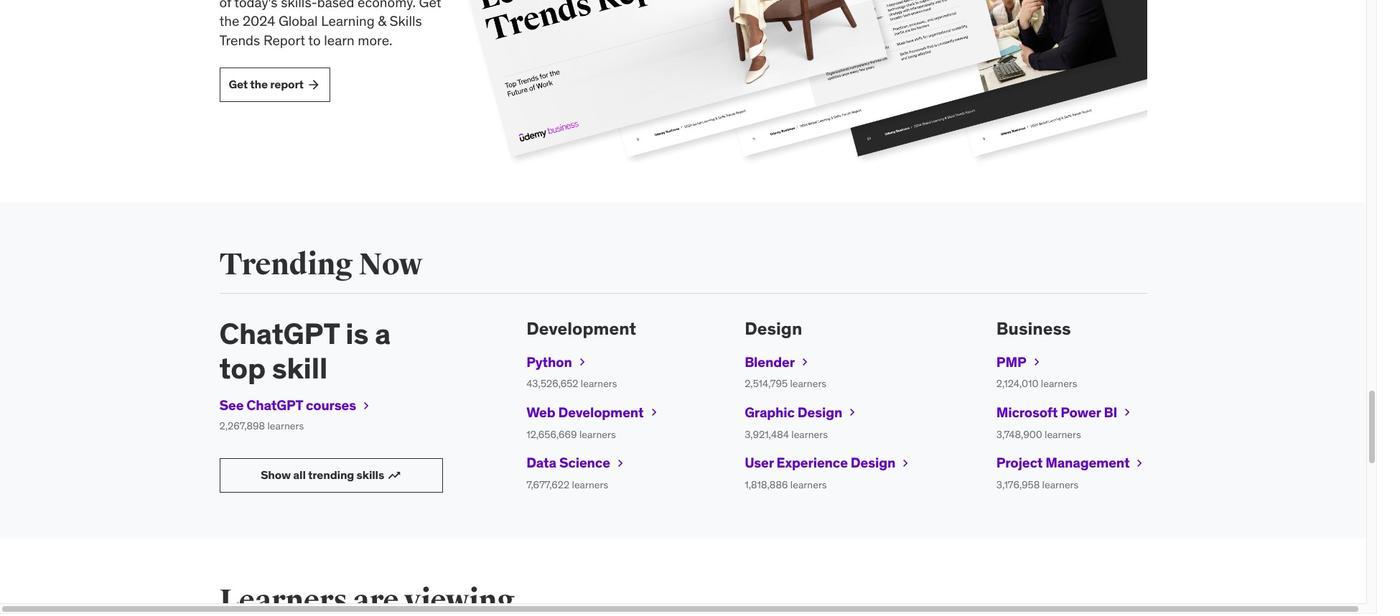 Task type: locate. For each thing, give the bounding box(es) containing it.
0 vertical spatial design
[[745, 318, 803, 340]]

small image inside project management link
[[1133, 456, 1148, 470]]

2 vertical spatial design
[[851, 454, 896, 471]]

learners for microsoft power bi
[[1045, 428, 1082, 441]]

43,526,652
[[527, 377, 579, 390]]

learners
[[581, 377, 618, 390], [791, 377, 827, 390], [1042, 377, 1078, 390], [268, 420, 304, 432], [580, 428, 616, 441], [792, 428, 828, 441], [1045, 428, 1082, 441], [572, 478, 609, 491], [791, 478, 827, 491], [1043, 478, 1079, 491]]

development
[[527, 318, 637, 340], [559, 404, 644, 421]]

3,921,484
[[745, 428, 789, 441]]

learners for user experience design
[[791, 478, 827, 491]]

chatgpt up '2,267,898 learners'
[[247, 397, 303, 414]]

1,818,886 learners
[[745, 478, 827, 491]]

chatgpt
[[219, 316, 339, 352], [247, 397, 303, 414]]

learners down graphic design "link"
[[792, 428, 828, 441]]

development up '12,656,669 learners'
[[559, 404, 644, 421]]

design right the "experience"
[[851, 454, 896, 471]]

learners for blender
[[791, 377, 827, 390]]

small image inside get the report link
[[307, 77, 321, 92]]

learners up graphic design "link"
[[791, 377, 827, 390]]

small image
[[307, 77, 321, 92], [359, 398, 374, 413], [647, 405, 661, 420], [846, 405, 860, 420], [613, 456, 628, 470], [1133, 456, 1148, 470], [387, 468, 402, 482]]

small image right report at top left
[[307, 77, 321, 92]]

learners down the "experience"
[[791, 478, 827, 491]]

learners for web development
[[580, 428, 616, 441]]

learners down science
[[572, 478, 609, 491]]

the
[[250, 77, 268, 91]]

all
[[293, 468, 306, 482]]

design up 3,921,484 learners
[[798, 404, 843, 421]]

trending
[[308, 468, 354, 482]]

3,748,900
[[997, 428, 1043, 441]]

development up python link
[[527, 318, 637, 340]]

small image inside web development link
[[647, 405, 661, 420]]

learners up microsoft power bi
[[1042, 377, 1078, 390]]

small image for development
[[575, 355, 590, 369]]

small image inside data science link
[[613, 456, 628, 470]]

small image inside the blender link
[[798, 355, 812, 369]]

43,526,652 learners
[[527, 377, 618, 390]]

chatgpt down 'trending'
[[219, 316, 339, 352]]

small image inside python link
[[575, 355, 590, 369]]

microsoft power bi
[[997, 404, 1118, 421]]

small image right management
[[1133, 456, 1148, 470]]

small image right web development
[[647, 405, 661, 420]]

small image inside graphic design "link"
[[846, 405, 860, 420]]

experience
[[777, 454, 848, 471]]

graphic
[[745, 404, 795, 421]]

get
[[229, 77, 248, 91]]

chatgpt is a top skill
[[219, 316, 391, 387]]

1 vertical spatial design
[[798, 404, 843, 421]]

report
[[270, 77, 304, 91]]

chatgpt inside chatgpt is a top skill
[[219, 316, 339, 352]]

design
[[745, 318, 803, 340], [798, 404, 843, 421], [851, 454, 896, 471]]

small image up "user experience design" 'link'
[[846, 405, 860, 420]]

small image
[[575, 355, 590, 369], [798, 355, 812, 369], [1030, 355, 1044, 369], [1121, 405, 1135, 420], [899, 456, 913, 470]]

small image inside show all trending skills link
[[387, 468, 402, 482]]

2,267,898 learners
[[219, 420, 304, 432]]

small image right skills
[[387, 468, 402, 482]]

small image inside pmp link
[[1030, 355, 1044, 369]]

2,124,010
[[997, 377, 1039, 390]]

learners down microsoft power bi link
[[1045, 428, 1082, 441]]

small image right courses
[[359, 398, 374, 413]]

learners up web development link in the left bottom of the page
[[581, 377, 618, 390]]

small image for get the report
[[307, 77, 321, 92]]

small image for data science
[[613, 456, 628, 470]]

0 vertical spatial chatgpt
[[219, 316, 339, 352]]

is
[[346, 316, 369, 352]]

project
[[997, 454, 1043, 471]]

show all trending skills link
[[219, 458, 443, 493]]

small image right science
[[613, 456, 628, 470]]

learners down web development link in the left bottom of the page
[[580, 428, 616, 441]]

web development
[[527, 404, 644, 421]]

small image inside see chatgpt courses link
[[359, 398, 374, 413]]

science
[[560, 454, 610, 471]]

get the report
[[229, 77, 304, 91]]

learners down project management
[[1043, 478, 1079, 491]]

web
[[527, 404, 556, 421]]

blender link
[[745, 353, 812, 372]]

business
[[997, 318, 1072, 340]]

python link
[[527, 353, 590, 372]]

design up blender
[[745, 318, 803, 340]]



Task type: describe. For each thing, give the bounding box(es) containing it.
3,748,900 learners
[[997, 428, 1082, 441]]

0 vertical spatial development
[[527, 318, 637, 340]]

pmp link
[[997, 353, 1044, 372]]

12,656,669
[[527, 428, 577, 441]]

learners for pmp
[[1042, 377, 1078, 390]]

microsoft power bi link
[[997, 403, 1135, 422]]

learners down see chatgpt courses
[[268, 420, 304, 432]]

user experience design
[[745, 454, 896, 471]]

small image for project management
[[1133, 456, 1148, 470]]

small image inside "user experience design" 'link'
[[899, 456, 913, 470]]

skill
[[272, 351, 328, 387]]

top
[[219, 351, 266, 387]]

see
[[219, 397, 244, 414]]

learners for python
[[581, 377, 618, 390]]

skills
[[357, 468, 384, 482]]

1 vertical spatial development
[[559, 404, 644, 421]]

project management link
[[997, 453, 1148, 473]]

12,656,669 learners
[[527, 428, 616, 441]]

blender
[[745, 353, 795, 371]]

trending
[[219, 247, 353, 283]]

2,514,795
[[745, 377, 788, 390]]

management
[[1046, 454, 1130, 471]]

graphic design
[[745, 404, 843, 421]]

design inside 'link'
[[851, 454, 896, 471]]

1 vertical spatial chatgpt
[[247, 397, 303, 414]]

udemy business reports image
[[454, 0, 1148, 203]]

trending now
[[219, 247, 423, 283]]

power
[[1061, 404, 1102, 421]]

learners for graphic design
[[792, 428, 828, 441]]

bi
[[1104, 404, 1118, 421]]

small image for show all trending skills
[[387, 468, 402, 482]]

small image for design
[[798, 355, 812, 369]]

data science
[[527, 454, 610, 471]]

data
[[527, 454, 557, 471]]

small image inside microsoft power bi link
[[1121, 405, 1135, 420]]

7,677,622 learners
[[527, 478, 609, 491]]

graphic design link
[[745, 403, 860, 422]]

courses
[[306, 397, 356, 414]]

3,176,958 learners
[[997, 478, 1079, 491]]

7,677,622
[[527, 478, 570, 491]]

small image for web development
[[647, 405, 661, 420]]

see chatgpt courses
[[219, 397, 356, 414]]

small image for see chatgpt courses
[[359, 398, 374, 413]]

web development link
[[527, 403, 661, 422]]

user
[[745, 454, 774, 471]]

small image for business
[[1030, 355, 1044, 369]]

small image for graphic design
[[846, 405, 860, 420]]

design inside "link"
[[798, 404, 843, 421]]

data science link
[[527, 453, 628, 473]]

user experience design link
[[745, 453, 913, 473]]

now
[[359, 247, 423, 283]]

see chatgpt courses link
[[219, 397, 374, 414]]

2,514,795 learners
[[745, 377, 827, 390]]

3,921,484 learners
[[745, 428, 828, 441]]

show
[[261, 468, 291, 482]]

1,818,886
[[745, 478, 788, 491]]

project management
[[997, 454, 1130, 471]]

learners for project management
[[1043, 478, 1079, 491]]

3,176,958
[[997, 478, 1040, 491]]

2,124,010 learners
[[997, 377, 1078, 390]]

a
[[375, 316, 391, 352]]

show all trending skills
[[261, 468, 384, 482]]

microsoft
[[997, 404, 1058, 421]]

pmp
[[997, 353, 1027, 371]]

learners for data science
[[572, 478, 609, 491]]

2,267,898
[[219, 420, 265, 432]]

python
[[527, 353, 572, 371]]

get the report link
[[219, 67, 330, 102]]



Task type: vqa. For each thing, say whether or not it's contained in the screenshot.


